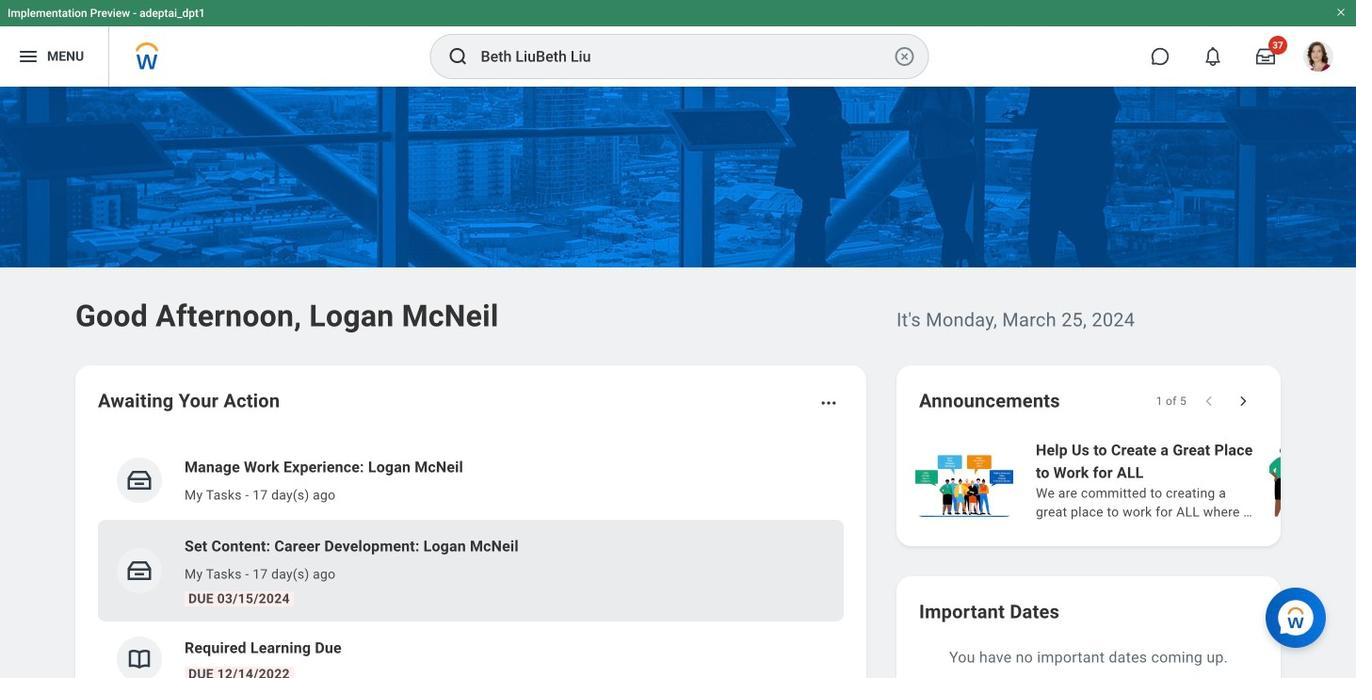 Task type: describe. For each thing, give the bounding box(es) containing it.
Search Workday  search field
[[481, 36, 890, 77]]

justify image
[[17, 45, 40, 68]]

notifications large image
[[1204, 47, 1223, 66]]

x circle image
[[894, 45, 916, 68]]

profile logan mcneil image
[[1304, 41, 1334, 75]]

close environment banner image
[[1336, 7, 1347, 18]]



Task type: locate. For each thing, give the bounding box(es) containing it.
related actions image
[[820, 394, 839, 413]]

inbox image
[[125, 466, 154, 495]]

chevron right small image
[[1234, 392, 1253, 411]]

inbox large image
[[1257, 47, 1276, 66]]

list item
[[98, 520, 844, 622]]

status
[[1157, 394, 1187, 409]]

chevron left small image
[[1200, 392, 1219, 411]]

1 horizontal spatial list
[[912, 437, 1357, 524]]

list
[[912, 437, 1357, 524], [98, 441, 844, 678]]

banner
[[0, 0, 1357, 87]]

0 horizontal spatial list
[[98, 441, 844, 678]]

inbox image
[[125, 557, 154, 585]]

book open image
[[125, 645, 154, 674]]

main content
[[0, 87, 1357, 678]]

search image
[[447, 45, 470, 68]]



Task type: vqa. For each thing, say whether or not it's contained in the screenshot.
first Employee's Photo (Maximilian Schneider) from the bottom of the page
no



